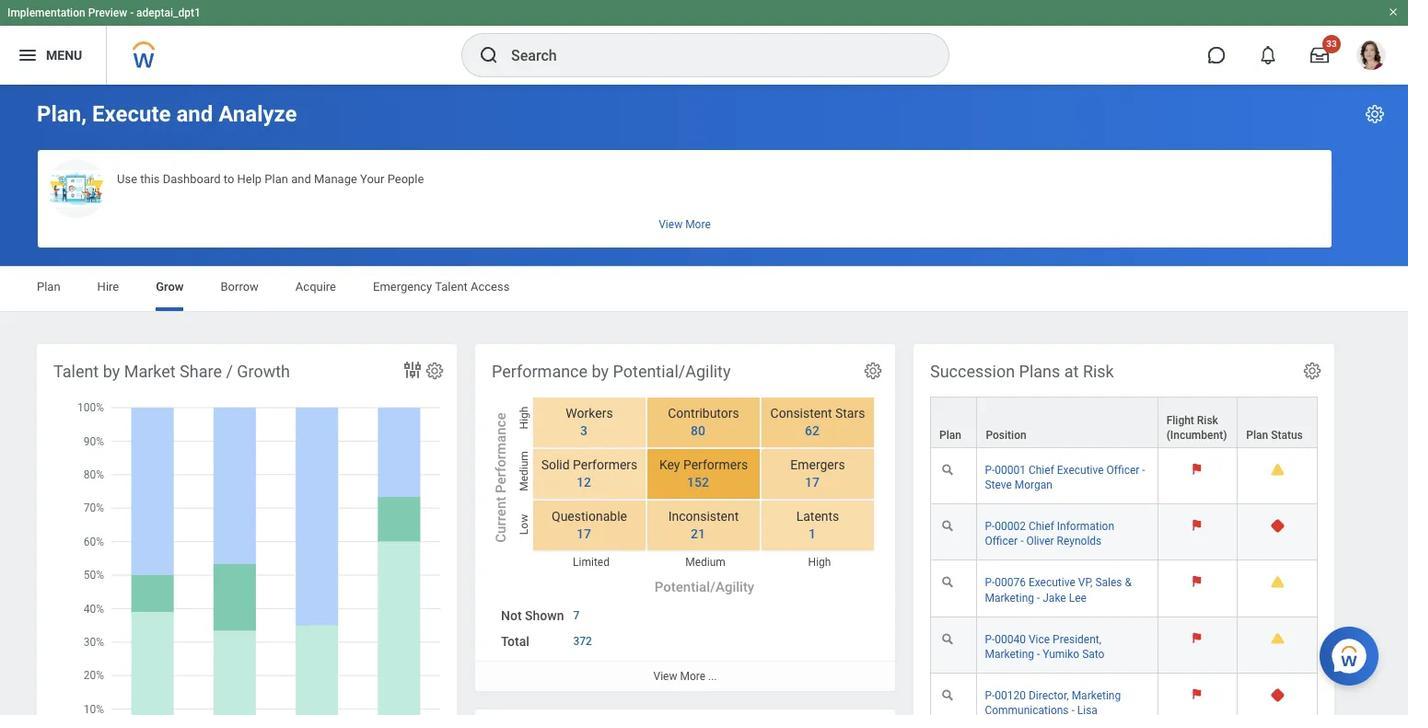 Task type: locate. For each thing, give the bounding box(es) containing it.
0 horizontal spatial medium
[[518, 452, 531, 492]]

- left oliver
[[1021, 536, 1024, 548]]

plan left position
[[940, 429, 962, 442]]

performance left solid
[[493, 413, 509, 494]]

performers inside key performers 152
[[683, 458, 748, 473]]

17 down "questionable" at the bottom left of page
[[577, 527, 591, 542]]

configure this page image
[[1364, 103, 1386, 125]]

officer down 00002
[[985, 536, 1018, 548]]

0 horizontal spatial performers
[[573, 458, 638, 473]]

not shown 7
[[501, 609, 580, 624]]

plan status
[[1247, 429, 1303, 442]]

2 performers from the left
[[683, 458, 748, 473]]

0 vertical spatial and
[[176, 101, 213, 127]]

morgan
[[1015, 479, 1053, 492]]

chief inside p-00001 chief executive officer - steve morgan
[[1029, 464, 1055, 477]]

executive up jake
[[1029, 577, 1076, 590]]

high down 1 button
[[808, 556, 831, 569]]

1 vertical spatial officer
[[985, 536, 1018, 548]]

3 p- from the top
[[985, 577, 995, 590]]

acquire
[[296, 280, 336, 294]]

medium for high
[[518, 452, 531, 492]]

1 vertical spatial high
[[808, 556, 831, 569]]

consistent
[[771, 407, 832, 421]]

and left analyze
[[176, 101, 213, 127]]

implementation preview -   adeptai_dpt1
[[7, 6, 201, 19]]

justify image
[[17, 44, 39, 66]]

1 horizontal spatial performers
[[683, 458, 748, 473]]

...
[[708, 670, 717, 683]]

row
[[930, 397, 1318, 449]]

and inside button
[[291, 172, 311, 186]]

p-
[[985, 464, 995, 477], [985, 521, 995, 534], [985, 577, 995, 590], [985, 633, 995, 646], [985, 690, 995, 703]]

medium for limited
[[686, 556, 726, 569]]

0 vertical spatial risk
[[1083, 362, 1114, 381]]

plan left the "hire"
[[37, 280, 60, 294]]

1 vertical spatial and
[[291, 172, 311, 186]]

2 p- from the top
[[985, 521, 995, 534]]

p-00002 chief information officer - oliver reynolds link
[[985, 517, 1115, 548]]

17 button
[[805, 475, 823, 492], [577, 526, 594, 543]]

0 vertical spatial chief
[[1029, 464, 1055, 477]]

and left "manage"
[[291, 172, 311, 186]]

p- inside p-00040 vice president, marketing - yumiko sato
[[985, 633, 995, 646]]

talent left market
[[53, 362, 99, 381]]

1 vertical spatial executive
[[1029, 577, 1076, 590]]

dashboard
[[163, 172, 221, 186]]

p- down 00002
[[985, 577, 995, 590]]

- inside p-00040 vice president, marketing - yumiko sato
[[1037, 648, 1040, 661]]

1 horizontal spatial officer
[[1107, 464, 1140, 477]]

p- inside p-00120 director, marketing communications - lis
[[985, 690, 995, 703]]

performers up 12 button
[[573, 458, 638, 473]]

0 vertical spatial marketing
[[985, 592, 1034, 605]]

00001
[[995, 464, 1026, 477]]

marketing down 00040
[[985, 648, 1034, 661]]

372 button
[[573, 635, 595, 649]]

executive inside "p-00076 executive vp, sales & marketing - jake lee"
[[1029, 577, 1076, 590]]

1 horizontal spatial and
[[291, 172, 311, 186]]

total
[[501, 635, 530, 650]]

p- for 00040
[[985, 633, 995, 646]]

1 vertical spatial risk
[[1197, 415, 1219, 428]]

medium down "21" 'button'
[[686, 556, 726, 569]]

0 horizontal spatial risk
[[1083, 362, 1114, 381]]

performers up 152 'button'
[[683, 458, 748, 473]]

talent left the access
[[435, 280, 468, 294]]

p-00002 chief information officer - oliver reynolds
[[985, 521, 1115, 548]]

1 horizontal spatial 17
[[805, 475, 820, 490]]

p-00120 director, marketing communications - lis
[[985, 690, 1121, 716]]

plan,
[[37, 101, 87, 127]]

emergency talent access
[[373, 280, 510, 294]]

adeptai_dpt1
[[136, 6, 201, 19]]

performance by potential/agility element
[[475, 345, 895, 692]]

workers 3
[[566, 407, 613, 439]]

chief inside the 'p-00002 chief information officer - oliver reynolds'
[[1029, 521, 1055, 534]]

yumiko
[[1043, 648, 1080, 661]]

potential/agility down "21" 'button'
[[655, 580, 755, 596]]

/
[[226, 362, 233, 381]]

p- inside the 'p-00002 chief information officer - oliver reynolds'
[[985, 521, 995, 534]]

p- left vice
[[985, 633, 995, 646]]

1 horizontal spatial talent
[[435, 280, 468, 294]]

1 performers from the left
[[573, 458, 638, 473]]

1 performance from the top
[[492, 362, 588, 381]]

1 vertical spatial performance
[[493, 413, 509, 494]]

position button
[[978, 398, 1158, 448]]

people
[[387, 172, 424, 186]]

2 performance from the top
[[493, 413, 509, 494]]

0 horizontal spatial talent
[[53, 362, 99, 381]]

share
[[180, 362, 222, 381]]

7
[[573, 610, 580, 623]]

marketing down sato
[[1072, 690, 1121, 703]]

emergers
[[791, 458, 845, 473]]

0 horizontal spatial 17
[[577, 527, 591, 542]]

0 vertical spatial executive
[[1057, 464, 1104, 477]]

officer inside p-00001 chief executive officer - steve morgan
[[1107, 464, 1140, 477]]

view more ... link
[[475, 661, 895, 692]]

80 button
[[691, 423, 708, 440]]

0 horizontal spatial officer
[[985, 536, 1018, 548]]

marketing inside "p-00076 executive vp, sales & marketing - jake lee"
[[985, 592, 1034, 605]]

- inside the 'p-00002 chief information officer - oliver reynolds'
[[1021, 536, 1024, 548]]

reynolds
[[1057, 536, 1102, 548]]

- right preview
[[130, 6, 134, 19]]

2 by from the left
[[592, 362, 609, 381]]

high
[[518, 407, 531, 430], [808, 556, 831, 569]]

- for p-00040 vice president, marketing - yumiko sato
[[1037, 648, 1040, 661]]

1 vertical spatial medium
[[686, 556, 726, 569]]

performance
[[492, 362, 588, 381], [493, 413, 509, 494]]

by left market
[[103, 362, 120, 381]]

plan button
[[931, 398, 977, 448]]

1 horizontal spatial risk
[[1197, 415, 1219, 428]]

1 horizontal spatial medium
[[686, 556, 726, 569]]

potential/agility up "contributors"
[[613, 362, 731, 381]]

p- inside "p-00076 executive vp, sales & marketing - jake lee"
[[985, 577, 995, 590]]

- inside p-00001 chief executive officer - steve morgan
[[1143, 464, 1146, 477]]

preview
[[88, 6, 127, 19]]

33
[[1327, 39, 1337, 49]]

p- up the steve
[[985, 464, 995, 477]]

officer inside the 'p-00002 chief information officer - oliver reynolds'
[[985, 536, 1018, 548]]

1 vertical spatial chief
[[1029, 521, 1055, 534]]

- up p-00002 chief information officer - oliver reynolds row
[[1143, 464, 1146, 477]]

executive inside p-00001 chief executive officer - steve morgan
[[1057, 464, 1104, 477]]

p-00040 vice president, marketing - yumiko sato
[[985, 633, 1105, 661]]

0 vertical spatial 17 button
[[805, 475, 823, 492]]

flight
[[1167, 415, 1195, 428]]

1 vertical spatial 17 button
[[577, 526, 594, 543]]

1 horizontal spatial by
[[592, 362, 609, 381]]

17 inside "questionable 17"
[[577, 527, 591, 542]]

- for p-00001 chief executive officer - steve morgan
[[1143, 464, 1146, 477]]

plan left status
[[1247, 429, 1269, 442]]

1 horizontal spatial 17 button
[[805, 475, 823, 492]]

row containing flight risk (incumbent)
[[930, 397, 1318, 449]]

close environment banner image
[[1388, 6, 1399, 18]]

1 vertical spatial marketing
[[985, 648, 1034, 661]]

p- down the steve
[[985, 521, 995, 534]]

current performance
[[493, 413, 509, 543]]

performance up workers
[[492, 362, 588, 381]]

0 horizontal spatial and
[[176, 101, 213, 127]]

plan inside button
[[265, 172, 288, 186]]

p- inside p-00001 chief executive officer - steve morgan
[[985, 464, 995, 477]]

1 chief from the top
[[1029, 464, 1055, 477]]

p- up communications
[[985, 690, 995, 703]]

chief up morgan on the bottom of page
[[1029, 464, 1055, 477]]

2 chief from the top
[[1029, 521, 1055, 534]]

0 vertical spatial medium
[[518, 452, 531, 492]]

potential/agility
[[613, 362, 731, 381], [655, 580, 755, 596]]

risk up "(incumbent)" on the bottom of the page
[[1197, 415, 1219, 428]]

configure and view chart data image
[[402, 359, 424, 381]]

key performers 152
[[659, 458, 748, 490]]

0 vertical spatial potential/agility
[[613, 362, 731, 381]]

0 vertical spatial officer
[[1107, 464, 1140, 477]]

1 vertical spatial potential/agility
[[655, 580, 755, 596]]

solid
[[541, 458, 570, 473]]

tab list inside plan, execute and analyze main content
[[18, 267, 1390, 311]]

manage
[[314, 172, 357, 186]]

key
[[659, 458, 680, 473]]

- inside p-00120 director, marketing communications - lis
[[1072, 705, 1075, 716]]

executive down position popup button
[[1057, 464, 1104, 477]]

by
[[103, 362, 120, 381], [592, 362, 609, 381]]

officer
[[1107, 464, 1140, 477], [985, 536, 1018, 548]]

inbox large image
[[1311, 46, 1329, 64]]

152 button
[[687, 475, 712, 492]]

and
[[176, 101, 213, 127], [291, 172, 311, 186]]

search image
[[478, 44, 500, 66]]

5 p- from the top
[[985, 690, 995, 703]]

2 vertical spatial marketing
[[1072, 690, 1121, 703]]

by for potential/agility
[[592, 362, 609, 381]]

- down vice
[[1037, 648, 1040, 661]]

0 vertical spatial performance
[[492, 362, 588, 381]]

by up workers
[[592, 362, 609, 381]]

tab list
[[18, 267, 1390, 311]]

risk
[[1083, 362, 1114, 381], [1197, 415, 1219, 428]]

0 horizontal spatial by
[[103, 362, 120, 381]]

tab list containing plan
[[18, 267, 1390, 311]]

officer up p-00002 chief information officer - oliver reynolds row
[[1107, 464, 1140, 477]]

- for p-00002 chief information officer - oliver reynolds
[[1021, 536, 1024, 548]]

1 p- from the top
[[985, 464, 995, 477]]

17 button for emergers 17
[[805, 475, 823, 492]]

plan right 'help'
[[265, 172, 288, 186]]

market
[[124, 362, 176, 381]]

chief for morgan
[[1029, 464, 1055, 477]]

- right communications
[[1072, 705, 1075, 716]]

1 vertical spatial talent
[[53, 362, 99, 381]]

p- for 00001
[[985, 464, 995, 477]]

marketing
[[985, 592, 1034, 605], [985, 648, 1034, 661], [1072, 690, 1121, 703]]

0 horizontal spatial high
[[518, 407, 531, 430]]

4 p- from the top
[[985, 633, 995, 646]]

0 horizontal spatial 17 button
[[577, 526, 594, 543]]

1 by from the left
[[103, 362, 120, 381]]

plan status button
[[1238, 398, 1317, 448]]

stars
[[835, 407, 865, 421]]

1 vertical spatial 17
[[577, 527, 591, 542]]

high left 3
[[518, 407, 531, 430]]

position
[[986, 429, 1027, 442]]

marketing down 00076
[[985, 592, 1034, 605]]

inconsistent 21
[[668, 510, 739, 542]]

medium right current performance
[[518, 452, 531, 492]]

1 horizontal spatial high
[[808, 556, 831, 569]]

p-00001 chief executive officer - steve morgan
[[985, 464, 1146, 492]]

p- for 00076
[[985, 577, 995, 590]]

0 vertical spatial talent
[[435, 280, 468, 294]]

plan, execute and analyze main content
[[0, 85, 1408, 716]]

0 vertical spatial 17
[[805, 475, 820, 490]]

chief up oliver
[[1029, 521, 1055, 534]]

medium
[[518, 452, 531, 492], [686, 556, 726, 569]]

Search Workday  search field
[[511, 35, 911, 76]]

performers inside "solid performers 12"
[[573, 458, 638, 473]]

consistent stars 62
[[771, 407, 865, 439]]

17 button down the emergers
[[805, 475, 823, 492]]

17 down the emergers
[[805, 475, 820, 490]]

succession
[[930, 362, 1015, 381]]

- inside menu banner
[[130, 6, 134, 19]]

performers for 12
[[573, 458, 638, 473]]

emergency
[[373, 280, 432, 294]]

- left jake
[[1037, 592, 1040, 605]]

17 inside emergers 17
[[805, 475, 820, 490]]

p- for 00002
[[985, 521, 995, 534]]

152
[[687, 475, 709, 490]]

1 button
[[809, 526, 819, 543]]

17
[[805, 475, 820, 490], [577, 527, 591, 542]]

17 button down "questionable" at the bottom left of page
[[577, 526, 594, 543]]

7 button
[[573, 609, 582, 624]]

marketing inside p-00120 director, marketing communications - lis
[[1072, 690, 1121, 703]]

performance by potential/agility
[[492, 362, 731, 381]]

risk right at
[[1083, 362, 1114, 381]]



Task type: vqa. For each thing, say whether or not it's contained in the screenshot.


Task type: describe. For each thing, give the bounding box(es) containing it.
p-00001 chief executive officer - steve morgan link
[[985, 461, 1146, 492]]

talent by market share / growth
[[53, 362, 290, 381]]

p-00040 vice president, marketing - yumiko sato link
[[985, 630, 1105, 661]]

view more ...
[[654, 670, 717, 683]]

80
[[691, 424, 706, 439]]

talent inside tab list
[[435, 280, 468, 294]]

sato
[[1083, 648, 1105, 661]]

hire
[[97, 280, 119, 294]]

3
[[580, 424, 588, 439]]

p-00002 chief information officer - oliver reynolds row
[[930, 505, 1318, 561]]

21
[[691, 527, 706, 542]]

372
[[573, 635, 592, 648]]

plan inside tab list
[[37, 280, 60, 294]]

access
[[471, 280, 510, 294]]

62 button
[[805, 423, 823, 440]]

&
[[1125, 577, 1132, 590]]

configure succession plans at risk image
[[1303, 361, 1323, 381]]

contributors 80
[[668, 407, 739, 439]]

by for market
[[103, 362, 120, 381]]

sales
[[1096, 577, 1122, 590]]

solid performers 12
[[541, 458, 638, 490]]

not
[[501, 609, 522, 624]]

workers
[[566, 407, 613, 421]]

jake
[[1043, 592, 1066, 605]]

latents 1
[[797, 510, 839, 542]]

emergers 17
[[791, 458, 845, 490]]

00040
[[995, 633, 1026, 646]]

this
[[140, 172, 160, 186]]

p- for 00120
[[985, 690, 995, 703]]

12 button
[[577, 475, 594, 492]]

21 button
[[691, 526, 708, 543]]

growth
[[237, 362, 290, 381]]

status
[[1271, 429, 1303, 442]]

3 button
[[580, 423, 590, 440]]

succession plans at risk
[[930, 362, 1114, 381]]

use
[[117, 172, 137, 186]]

inconsistent
[[668, 510, 739, 524]]

00120
[[995, 690, 1026, 703]]

limited
[[573, 556, 610, 569]]

officer for p-00002 chief information officer - oliver reynolds
[[985, 536, 1018, 548]]

low
[[518, 515, 531, 536]]

menu banner
[[0, 0, 1408, 85]]

risk inside flight risk (incumbent)
[[1197, 415, 1219, 428]]

view
[[654, 670, 677, 683]]

communications
[[985, 705, 1069, 716]]

oliver
[[1027, 536, 1054, 548]]

competency gap analysis element
[[475, 710, 895, 716]]

borrow
[[221, 280, 259, 294]]

implementation
[[7, 6, 85, 19]]

analyze
[[219, 101, 297, 127]]

latents
[[797, 510, 839, 524]]

to
[[224, 172, 234, 186]]

succession plans at risk element
[[914, 345, 1335, 716]]

director,
[[1029, 690, 1069, 703]]

configure performance by potential/agility image
[[863, 361, 883, 381]]

vice
[[1029, 633, 1050, 646]]

chief for reynolds
[[1029, 521, 1055, 534]]

use this dashboard to help plan and manage your people button
[[38, 150, 1332, 248]]

marketing inside p-00040 vice president, marketing - yumiko sato
[[985, 648, 1034, 661]]

17 for emergers 17
[[805, 475, 820, 490]]

at
[[1065, 362, 1079, 381]]

62
[[805, 424, 820, 439]]

more
[[680, 670, 706, 683]]

p-00076 executive vp, sales & marketing - jake lee row
[[930, 561, 1318, 618]]

plan, execute and analyze
[[37, 101, 297, 127]]

(incumbent)
[[1167, 429, 1227, 442]]

menu
[[46, 48, 82, 62]]

performers for 152
[[683, 458, 748, 473]]

p-00040 vice president, marketing - yumiko sato row
[[930, 618, 1318, 674]]

33 button
[[1300, 35, 1341, 76]]

help
[[237, 172, 262, 186]]

use this dashboard to help plan and manage your people
[[117, 172, 424, 186]]

talent by market share / growth element
[[37, 345, 457, 716]]

p-00120 director, marketing communications - lis link
[[985, 686, 1121, 716]]

17 for questionable 17
[[577, 527, 591, 542]]

questionable 17
[[552, 510, 627, 542]]

flight risk (incumbent)
[[1167, 415, 1227, 442]]

president,
[[1053, 633, 1102, 646]]

p-00076 executive vp, sales & marketing - jake lee
[[985, 577, 1132, 605]]

p-00001 chief executive officer - steve morgan row
[[930, 449, 1318, 505]]

vp,
[[1078, 577, 1093, 590]]

your
[[360, 172, 385, 186]]

officer for p-00001 chief executive officer - steve morgan
[[1107, 464, 1140, 477]]

configure talent by market share / growth image
[[425, 361, 445, 381]]

p-00076 executive vp, sales & marketing - jake lee link
[[985, 573, 1132, 605]]

questionable
[[552, 510, 627, 524]]

00076
[[995, 577, 1026, 590]]

17 button for questionable 17
[[577, 526, 594, 543]]

p-00120 director, marketing communications - lis row
[[930, 674, 1318, 716]]

- for p-00120 director, marketing communications - lis
[[1072, 705, 1075, 716]]

menu button
[[0, 26, 106, 85]]

- inside "p-00076 executive vp, sales & marketing - jake lee"
[[1037, 592, 1040, 605]]

notifications large image
[[1259, 46, 1278, 64]]

12
[[577, 475, 591, 490]]

grow
[[156, 280, 184, 294]]

00002
[[995, 521, 1026, 534]]

profile logan mcneil image
[[1357, 41, 1386, 74]]

0 vertical spatial high
[[518, 407, 531, 430]]

flight risk (incumbent) button
[[1159, 398, 1237, 448]]



